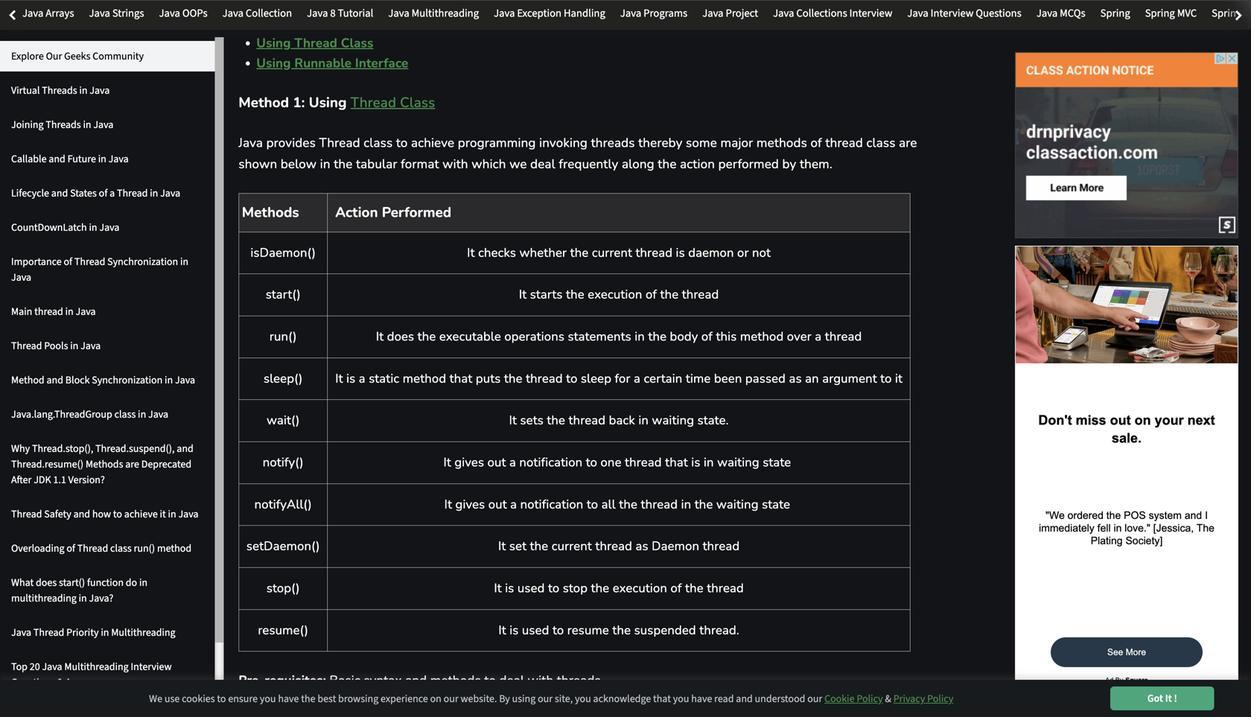 Task type: locate. For each thing, give the bounding box(es) containing it.
got
[[1148, 691, 1164, 706]]

1 horizontal spatial are
[[899, 134, 918, 152]]

1 horizontal spatial questions
[[976, 6, 1022, 21]]

1 have from the left
[[278, 692, 299, 707]]

it down deprecated
[[160, 507, 166, 522]]

2 spring from the left
[[1146, 6, 1176, 21]]

thread
[[826, 134, 864, 152], [636, 244, 673, 261], [682, 286, 719, 303], [34, 304, 63, 319], [825, 328, 862, 345], [526, 370, 563, 387], [569, 412, 606, 429], [625, 454, 662, 471], [641, 496, 678, 513], [596, 538, 633, 555], [703, 538, 740, 555], [707, 580, 744, 597]]

1 vertical spatial notification
[[521, 496, 584, 513]]

thread left priority
[[33, 626, 64, 640]]

1 horizontal spatial it
[[896, 370, 903, 387]]

got it ! button
[[1111, 687, 1215, 711]]

community
[[93, 49, 144, 64]]

threads down "virtual threads in java"
[[46, 117, 81, 132]]

mcqs
[[1060, 6, 1086, 21]]

0 vertical spatial state
[[763, 454, 792, 471]]

our right on
[[444, 692, 459, 707]]

1 policy from the left
[[857, 692, 883, 707]]

0 vertical spatial method
[[239, 93, 289, 112]]

thread right one
[[625, 454, 662, 471]]

2 vertical spatial that
[[653, 692, 671, 707]]

0 horizontal spatial spring
[[1101, 6, 1131, 21]]

used for resume
[[522, 622, 550, 639]]

1 horizontal spatial our
[[538, 692, 553, 707]]

is up by
[[510, 622, 519, 639]]

is for it is a static method that puts the thread to sleep for a certain time been passed as an argument to it
[[347, 370, 356, 387]]

action
[[680, 156, 715, 173]]

run() up sleep()
[[270, 328, 297, 345]]

1 vertical spatial waiting
[[718, 454, 760, 471]]

you
[[260, 692, 276, 707], [575, 692, 591, 707], [673, 692, 690, 707]]

1 vertical spatial questions
[[11, 675, 55, 690]]

main
[[11, 304, 32, 319]]

achieve right how
[[124, 507, 158, 522]]

thread
[[295, 35, 338, 52], [351, 93, 396, 112], [319, 134, 360, 152], [117, 186, 148, 201], [74, 254, 105, 269], [11, 339, 42, 354], [11, 507, 42, 522], [77, 541, 108, 556], [33, 626, 64, 640]]

2 vertical spatial multithreading
[[64, 660, 129, 675]]

0 vertical spatial multithreading
[[412, 6, 479, 21]]

safety
[[44, 507, 71, 522]]

thread.stop(),
[[32, 441, 93, 456]]

1 horizontal spatial as
[[789, 370, 802, 387]]

and inside why thread.stop(), thread.suspend(), and thread.resume() methods are deprecated after jdk 1.1 version?
[[177, 441, 194, 456]]

start() up multithreading
[[59, 576, 85, 590]]

does inside what does start() function do in multithreading in java?
[[36, 576, 57, 590]]

java collection
[[223, 6, 292, 21]]

java inside thread safety and how to achieve it in java link
[[178, 507, 199, 522]]

1 vertical spatial does
[[36, 576, 57, 590]]

start() down isdaemon()
[[266, 286, 301, 303]]

thread down interface
[[351, 93, 396, 112]]

syntax
[[364, 673, 402, 690]]

class inside the java.lang.threadgroup class in java "link"
[[114, 407, 136, 422]]

is for it is used to stop the execution of the thread
[[505, 580, 514, 597]]

1 our from the left
[[444, 692, 459, 707]]

achieve up the format
[[411, 134, 455, 152]]

3 spring from the left
[[1212, 6, 1242, 21]]

in inside java provides thread class to achieve programming invoking threads thereby some major methods of thread class are shown below in the tabular format with which we deal frequently along the action performed by them.
[[320, 156, 331, 173]]

0 horizontal spatial methods
[[431, 673, 481, 690]]

the up body
[[661, 286, 679, 303]]

it right "argument"
[[896, 370, 903, 387]]

1 horizontal spatial have
[[692, 692, 713, 707]]

use
[[165, 692, 180, 707]]

1 vertical spatial out
[[489, 496, 507, 513]]

0 horizontal spatial are
[[125, 457, 139, 472]]

java inside "countdownlatch in java" link
[[99, 220, 120, 235]]

using down using thread class "link"
[[257, 55, 291, 72]]

you down pre-
[[260, 692, 276, 707]]

1 vertical spatial threads
[[46, 117, 81, 132]]

does up multithreading
[[36, 576, 57, 590]]

synchronization down "countdownlatch in java" link
[[107, 254, 178, 269]]

does for the
[[387, 328, 414, 345]]

0 vertical spatial threads
[[591, 134, 635, 152]]

along
[[622, 156, 655, 173]]

class down interface
[[400, 93, 435, 112]]

programming
[[458, 134, 536, 152]]

0 horizontal spatial with
[[443, 156, 468, 173]]

as left an
[[789, 370, 802, 387]]

have down requisites:
[[278, 692, 299, 707]]

0 vertical spatial threads
[[42, 83, 77, 98]]

1 vertical spatial deal
[[500, 673, 525, 690]]

methods up on
[[431, 673, 481, 690]]

and left the future at the left top of page
[[49, 152, 65, 167]]

class down tutorial
[[341, 35, 374, 52]]

java 8 tutorial
[[307, 6, 374, 21]]

1 spring from the left
[[1101, 6, 1131, 21]]

1 horizontal spatial policy
[[928, 692, 954, 707]]

thread safety and how to achieve it in java link
[[0, 499, 215, 530]]

0 vertical spatial method
[[741, 328, 784, 345]]

0 vertical spatial current
[[592, 244, 633, 261]]

8
[[330, 6, 336, 21]]

0 horizontal spatial method
[[11, 373, 44, 388]]

does up the static
[[387, 328, 414, 345]]

java inside the java.lang.threadgroup class in java "link"
[[148, 407, 168, 422]]

spring left mvc
[[1146, 6, 1176, 21]]

0 horizontal spatial run()
[[134, 541, 155, 556]]

with left the which
[[443, 156, 468, 173]]

current
[[592, 244, 633, 261], [552, 538, 592, 555]]

methods up isdaemon()
[[242, 203, 303, 222]]

0 horizontal spatial method
[[157, 541, 192, 556]]

and
[[49, 152, 65, 167], [51, 186, 68, 201], [47, 373, 63, 388], [177, 441, 194, 456], [73, 507, 90, 522], [405, 673, 427, 690], [736, 692, 753, 707]]

0 horizontal spatial our
[[444, 692, 459, 707]]

thread inside the lifecycle and states of a thread in java link
[[117, 186, 148, 201]]

with up we use cookies to ensure you have the best browsing experience on our website. by using our site, you         acknowledge that you have read and understood our cookie policy & privacy policy
[[528, 673, 554, 690]]

wait()
[[267, 412, 300, 429]]

0 vertical spatial run()
[[270, 328, 297, 345]]

a
[[110, 186, 115, 201], [815, 328, 822, 345], [359, 370, 366, 387], [634, 370, 641, 387], [510, 454, 516, 471], [511, 496, 517, 513]]

spring for spring mvc
[[1146, 6, 1176, 21]]

0 vertical spatial with
[[443, 156, 468, 173]]

of right states on the left
[[99, 186, 108, 201]]

1 horizontal spatial start()
[[266, 286, 301, 303]]

java inside method and block synchronization in java link
[[175, 373, 195, 388]]

deal
[[531, 156, 556, 173], [500, 673, 525, 690]]

thread up "countdownlatch in java" link
[[117, 186, 148, 201]]

java exception handling link
[[487, 6, 613, 21]]

in inside importance of thread synchronization in java
[[180, 254, 189, 269]]

the right set
[[530, 538, 549, 555]]

synchronization for thread
[[107, 254, 178, 269]]

it is a static method that puts the thread to sleep for a certain time been passed as an argument to it
[[335, 370, 903, 387]]

that right one
[[665, 454, 688, 471]]

notification up set
[[521, 496, 584, 513]]

spring right 'mcqs'
[[1101, 6, 1131, 21]]

java collections interview
[[773, 6, 893, 21]]

synchronization inside importance of thread synchronization in java
[[107, 254, 178, 269]]

1 vertical spatial method
[[403, 370, 446, 387]]

0 horizontal spatial you
[[260, 692, 276, 707]]

0 vertical spatial questions
[[976, 6, 1022, 21]]

whether
[[520, 244, 567, 261]]

1 vertical spatial as
[[636, 538, 649, 555]]

is down set
[[505, 580, 514, 597]]

of down daemon
[[671, 580, 682, 597]]

notification
[[520, 454, 583, 471], [521, 496, 584, 513]]

ensure
[[228, 692, 258, 707]]

synchronization
[[107, 254, 178, 269], [92, 373, 163, 388]]

of right importance on the top left of the page
[[64, 254, 72, 269]]

and left states on the left
[[51, 186, 68, 201]]

it gives out a notification to one thread that is in waiting state
[[444, 454, 795, 471]]

synchronization up the java.lang.threadgroup class in java "link"
[[92, 373, 163, 388]]

in inside "link"
[[138, 407, 146, 422]]

virtual threads in java link
[[0, 75, 215, 106]]

thread inside overloading of thread class run() method link
[[77, 541, 108, 556]]

start() inside what does start() function do in multithreading in java?
[[59, 576, 85, 590]]

0 horizontal spatial methods
[[86, 457, 123, 472]]

thread inside the thread pools in java link
[[11, 339, 42, 354]]

1 horizontal spatial methods
[[757, 134, 808, 152]]

thread.resume()
[[11, 457, 84, 472]]

1 vertical spatial run()
[[134, 541, 155, 556]]

2 vertical spatial using
[[309, 93, 347, 112]]

java inside "top 20 java multithreading interview questions & answers"
[[42, 660, 62, 675]]

2 policy from the left
[[928, 692, 954, 707]]

1 horizontal spatial does
[[387, 328, 414, 345]]

notification down sets
[[520, 454, 583, 471]]

used left resume
[[522, 622, 550, 639]]

1 vertical spatial &
[[885, 692, 892, 707]]

spring for spring
[[1101, 6, 1131, 21]]

0 vertical spatial methods
[[242, 203, 303, 222]]

questions inside "top 20 java multithreading interview questions & answers"
[[11, 675, 55, 690]]

threads up frequently on the top left
[[591, 134, 635, 152]]

using thread class link
[[257, 35, 374, 52]]

multithreading
[[412, 6, 479, 21], [111, 626, 176, 640], [64, 660, 129, 675]]

1 vertical spatial start()
[[59, 576, 85, 590]]

0 horizontal spatial &
[[57, 675, 63, 690]]

1 vertical spatial method
[[11, 373, 44, 388]]

1 you from the left
[[260, 692, 276, 707]]

3 you from the left
[[673, 692, 690, 707]]

1 horizontal spatial method
[[403, 370, 446, 387]]

1 vertical spatial used
[[522, 622, 550, 639]]

best
[[318, 692, 336, 707]]

& left answers
[[57, 675, 63, 690]]

class
[[341, 35, 374, 52], [400, 93, 435, 112]]

advertisement element
[[1016, 52, 1239, 238], [1016, 246, 1239, 693]]

body
[[670, 328, 699, 345]]

java.lang.threadgroup class in java
[[11, 407, 168, 422]]

performed
[[382, 203, 452, 222]]

0 horizontal spatial class
[[341, 35, 374, 52]]

1 vertical spatial methods
[[86, 457, 123, 472]]

0 vertical spatial advertisement element
[[1016, 52, 1239, 238]]

block
[[65, 373, 90, 388]]

our
[[46, 49, 62, 64]]

to left stop
[[548, 580, 560, 597]]

spring left bo at the right top of the page
[[1212, 6, 1242, 21]]

of inside importance of thread synchronization in java
[[64, 254, 72, 269]]

interface
[[355, 55, 409, 72]]

0 horizontal spatial policy
[[857, 692, 883, 707]]

thread left safety
[[11, 507, 42, 522]]

one
[[601, 454, 622, 471]]

0 vertical spatial deal
[[531, 156, 556, 173]]

1 vertical spatial execution
[[613, 580, 668, 597]]

does for start()
[[36, 576, 57, 590]]

site,
[[555, 692, 573, 707]]

thread inside java provides thread class to achieve programming invoking threads thereby some major methods of thread class are shown below in the tabular format with which we deal frequently along the action performed by them.
[[826, 134, 864, 152]]

0 horizontal spatial does
[[36, 576, 57, 590]]

of up them.
[[811, 134, 822, 152]]

and up deprecated
[[177, 441, 194, 456]]

the right resume
[[613, 622, 631, 639]]

spring for spring bo
[[1212, 6, 1242, 21]]

gives for it gives out a notification to all the thread in the waiting state
[[456, 496, 485, 513]]

methods up version?
[[86, 457, 123, 472]]

waiting for the
[[717, 496, 759, 513]]

thread inside using thread class using runnable interface
[[295, 35, 338, 52]]

to left one
[[586, 454, 598, 471]]

our left site,
[[538, 692, 553, 707]]

0 vertical spatial start()
[[266, 286, 301, 303]]

thread up daemon
[[641, 496, 678, 513]]

collections
[[797, 6, 848, 21]]

2 have from the left
[[692, 692, 713, 707]]

overloading of thread class run() method link
[[0, 533, 215, 564]]

execution down it set the current thread as daemon thread
[[613, 580, 668, 597]]

the up daemon
[[695, 496, 713, 513]]

current up stop
[[552, 538, 592, 555]]

1 vertical spatial advertisement element
[[1016, 246, 1239, 693]]

policy right cookie
[[857, 692, 883, 707]]

java arrays
[[22, 6, 74, 21]]

is left the static
[[347, 370, 356, 387]]

questions down 20
[[11, 675, 55, 690]]

as left daemon
[[636, 538, 649, 555]]

countdownlatch in java
[[11, 220, 120, 235]]

1 horizontal spatial spring
[[1146, 6, 1176, 21]]

explore our geeks community link
[[0, 41, 215, 72]]

thread class link
[[351, 93, 435, 112]]

you right site,
[[575, 692, 591, 707]]

policy
[[857, 692, 883, 707], [928, 692, 954, 707]]

1 horizontal spatial with
[[528, 673, 554, 690]]

setdaemon()
[[247, 538, 320, 555]]

sub header slider next image
[[1231, 6, 1249, 22]]

main thread in java link
[[0, 297, 215, 327]]

sleep()
[[264, 370, 303, 387]]

1 vertical spatial gives
[[456, 496, 485, 513]]

0 vertical spatial out
[[488, 454, 506, 471]]

2 horizontal spatial our
[[808, 692, 823, 707]]

to left sleep
[[566, 370, 578, 387]]

experience
[[381, 692, 428, 707]]

java inside main thread in java link
[[76, 304, 96, 319]]

spring link
[[1094, 6, 1138, 21]]

deal right we
[[531, 156, 556, 173]]

achieve inside java provides thread class to achieve programming invoking threads thereby some major methods of thread class are shown below in the tabular format with which we deal frequently along the action performed by them.
[[411, 134, 455, 152]]

strings
[[112, 6, 144, 21]]

threads up site,
[[557, 673, 601, 690]]

0 horizontal spatial start()
[[59, 576, 85, 590]]

3 our from the left
[[808, 692, 823, 707]]

the
[[334, 156, 353, 173], [658, 156, 677, 173], [570, 244, 589, 261], [566, 286, 585, 303], [661, 286, 679, 303], [418, 328, 436, 345], [648, 328, 667, 345], [504, 370, 523, 387], [547, 412, 566, 429], [619, 496, 638, 513], [695, 496, 713, 513], [530, 538, 549, 555], [591, 580, 610, 597], [685, 580, 704, 597], [613, 622, 631, 639], [301, 692, 316, 707]]

are inside why thread.stop(), thread.suspend(), and thread.resume() methods are deprecated after jdk 1.1 version?
[[125, 457, 139, 472]]

performed
[[719, 156, 779, 173]]

2 vertical spatial method
[[157, 541, 192, 556]]

threads for virtual
[[42, 83, 77, 98]]

gives
[[455, 454, 484, 471], [456, 496, 485, 513]]

does
[[387, 328, 414, 345], [36, 576, 57, 590]]

0 vertical spatial methods
[[757, 134, 808, 152]]

format
[[401, 156, 439, 173]]

it
[[896, 370, 903, 387], [160, 507, 166, 522]]

threads right virtual
[[42, 83, 77, 98]]

current up it starts the execution of the thread
[[592, 244, 633, 261]]

java programs link
[[613, 6, 695, 21]]

java inside java thread priority in multithreading link
[[11, 626, 31, 640]]

run() up do
[[134, 541, 155, 556]]

start()
[[266, 286, 301, 303], [59, 576, 85, 590]]

java inside the lifecycle and states of a thread in java link
[[160, 186, 180, 201]]

deal up by
[[500, 673, 525, 690]]

0 horizontal spatial as
[[636, 538, 649, 555]]

of
[[811, 134, 822, 152], [99, 186, 108, 201], [64, 254, 72, 269], [646, 286, 657, 303], [702, 328, 713, 345], [67, 541, 75, 556], [671, 580, 682, 597]]

1.1
[[53, 473, 66, 488]]

1 vertical spatial current
[[552, 538, 592, 555]]

method down the "thread pools in java"
[[11, 373, 44, 388]]

0 vertical spatial as
[[789, 370, 802, 387]]

to left all
[[587, 496, 598, 513]]

as
[[789, 370, 802, 387], [636, 538, 649, 555]]

1 horizontal spatial achieve
[[411, 134, 455, 152]]

interview
[[850, 6, 893, 21], [931, 6, 974, 21], [131, 660, 172, 675]]

the right puts at left bottom
[[504, 370, 523, 387]]

thread right daemon
[[703, 538, 740, 555]]

resume
[[568, 622, 609, 639]]

multithreading inside "top 20 java multithreading interview questions & answers"
[[64, 660, 129, 675]]

what
[[11, 576, 34, 590]]

0 horizontal spatial interview
[[131, 660, 172, 675]]

is left "daemon"
[[676, 244, 685, 261]]

1 vertical spatial it
[[160, 507, 166, 522]]

method left "1:"
[[239, 93, 289, 112]]

using right "1:"
[[309, 93, 347, 112]]

execution down it checks whether the current thread is daemon or not
[[588, 286, 643, 303]]

virtual threads in java
[[11, 83, 110, 98]]

0 vertical spatial are
[[899, 134, 918, 152]]

0 vertical spatial class
[[341, 35, 374, 52]]

java 8 tutorial link
[[300, 6, 381, 21]]

methods
[[242, 203, 303, 222], [86, 457, 123, 472]]

java mcqs
[[1037, 6, 1086, 21]]

0 vertical spatial achieve
[[411, 134, 455, 152]]

0 horizontal spatial questions
[[11, 675, 55, 690]]

2 vertical spatial waiting
[[717, 496, 759, 513]]

why thread.stop(), thread.suspend(), and thread.resume() methods are deprecated after jdk 1.1 version?
[[11, 441, 194, 488]]

how
[[92, 507, 111, 522]]

1 vertical spatial are
[[125, 457, 139, 472]]

to up the format
[[396, 134, 408, 152]]

1 vertical spatial state
[[762, 496, 791, 513]]

1 advertisement element from the top
[[1016, 52, 1239, 238]]

0 vertical spatial used
[[518, 580, 545, 597]]

got it !
[[1148, 691, 1178, 706]]

0 vertical spatial &
[[57, 675, 63, 690]]

1 vertical spatial class
[[400, 93, 435, 112]]

1 vertical spatial methods
[[431, 673, 481, 690]]

thread right main
[[34, 304, 63, 319]]

threads for joining
[[46, 117, 81, 132]]

that right "acknowledge"
[[653, 692, 671, 707]]

the left best
[[301, 692, 316, 707]]

0 horizontal spatial have
[[278, 692, 299, 707]]

thread up it starts the execution of the thread
[[636, 244, 673, 261]]

execution
[[588, 286, 643, 303], [613, 580, 668, 597]]

java strings link
[[82, 6, 152, 21]]

thread inside thread safety and how to achieve it in java link
[[11, 507, 42, 522]]

states
[[70, 186, 97, 201]]

1 horizontal spatial deal
[[531, 156, 556, 173]]

used down set
[[518, 580, 545, 597]]

class inside overloading of thread class run() method link
[[110, 541, 132, 556]]

1 vertical spatial achieve
[[124, 507, 158, 522]]

threads inside java provides thread class to achieve programming invoking threads thereby some major methods of thread class are shown below in the tabular format with which we deal frequently along the action performed by them.
[[591, 134, 635, 152]]

with inside java provides thread class to achieve programming invoking threads thereby some major methods of thread class are shown below in the tabular format with which we deal frequently along the action performed by them.
[[443, 156, 468, 173]]

to left resume
[[553, 622, 564, 639]]



Task type: describe. For each thing, give the bounding box(es) containing it.
invoking
[[540, 134, 588, 152]]

pre-requisites: basic syntax and methods to deal with threads
[[239, 673, 601, 690]]

major
[[721, 134, 754, 152]]

thread.suspend(),
[[95, 441, 175, 456]]

daemon
[[652, 538, 700, 555]]

geeks
[[64, 49, 91, 64]]

is for it is used to resume the suspended thread.
[[510, 622, 519, 639]]

thread inside java provides thread class to achieve programming invoking threads thereby some major methods of thread class are shown below in the tabular format with which we deal frequently along the action performed by them.
[[319, 134, 360, 152]]

shown
[[239, 156, 277, 173]]

notify()
[[263, 454, 304, 471]]

this
[[716, 328, 737, 345]]

and left how
[[73, 507, 90, 522]]

lifecycle
[[11, 186, 49, 201]]

understood
[[755, 692, 806, 707]]

1 horizontal spatial methods
[[242, 203, 303, 222]]

1 vertical spatial threads
[[557, 673, 601, 690]]

explore
[[11, 49, 44, 64]]

programs
[[644, 6, 688, 21]]

it set the current thread as daemon thread
[[498, 538, 740, 555]]

achieve for programming
[[411, 134, 455, 152]]

1 vertical spatial with
[[528, 673, 554, 690]]

methods inside java provides thread class to achieve programming invoking threads thereby some major methods of thread class are shown below in the tabular format with which we deal frequently along the action performed by them.
[[757, 134, 808, 152]]

achieve for it
[[124, 507, 158, 522]]

the right sets
[[547, 412, 566, 429]]

by
[[499, 692, 510, 707]]

of left this
[[702, 328, 713, 345]]

it for it checks whether the current thread is daemon or not
[[467, 244, 475, 261]]

notifyall()
[[255, 496, 312, 513]]

thread pools in java link
[[0, 331, 215, 361]]

spring mvc link
[[1138, 6, 1205, 21]]

set
[[510, 538, 527, 555]]

it is used to resume the suspended thread.
[[499, 622, 740, 639]]

argument
[[823, 370, 878, 387]]

joining threads in java link
[[0, 110, 215, 140]]

the left tabular
[[334, 156, 353, 173]]

all
[[602, 496, 616, 513]]

java interview questions link
[[900, 6, 1030, 21]]

the left "executable"
[[418, 328, 436, 345]]

of down it checks whether the current thread is daemon or not
[[646, 286, 657, 303]]

waiting for in
[[718, 454, 760, 471]]

sub header slider previous image
[[3, 9, 21, 21]]

java inside "joining threads in java" link
[[93, 117, 114, 132]]

read
[[715, 692, 734, 707]]

thread inside importance of thread synchronization in java
[[74, 254, 105, 269]]

java inside importance of thread synchronization in java
[[11, 270, 31, 285]]

0 vertical spatial using
[[257, 35, 291, 52]]

website.
[[461, 692, 497, 707]]

thread left back
[[569, 412, 606, 429]]

to up website.
[[485, 673, 496, 690]]

using
[[512, 692, 536, 707]]

the right stop
[[591, 580, 610, 597]]

thread safety and how to achieve it in java
[[11, 507, 199, 522]]

method and block synchronization in java link
[[0, 365, 215, 396]]

statements
[[568, 328, 632, 345]]

java project
[[703, 6, 759, 21]]

0 vertical spatial it
[[896, 370, 903, 387]]

thread up "argument"
[[825, 328, 862, 345]]

used for stop
[[518, 580, 545, 597]]

thread inside java thread priority in multithreading link
[[33, 626, 64, 640]]

privacy
[[894, 692, 926, 707]]

methods inside why thread.stop(), thread.suspend(), and thread.resume() methods are deprecated after jdk 1.1 version?
[[86, 457, 123, 472]]

it starts the execution of the thread
[[519, 286, 719, 303]]

isdaemon()
[[251, 244, 316, 261]]

pools
[[44, 339, 68, 354]]

by
[[783, 156, 797, 173]]

static
[[369, 370, 400, 387]]

spring bo
[[1212, 6, 1252, 21]]

sets
[[520, 412, 544, 429]]

passed
[[746, 370, 786, 387]]

or
[[738, 244, 749, 261]]

state for it gives out a notification to all the thread in the waiting state
[[762, 496, 791, 513]]

out for it gives out a notification to one thread that is in waiting state
[[488, 454, 506, 471]]

jdk
[[34, 473, 51, 488]]

1 horizontal spatial run()
[[270, 328, 297, 345]]

java oops
[[159, 6, 208, 21]]

of right overloading
[[67, 541, 75, 556]]

synchronization for block
[[92, 373, 163, 388]]

it does the executable operations statements in the body of this method over a thread
[[376, 328, 862, 345]]

1 horizontal spatial interview
[[850, 6, 893, 21]]

to right how
[[113, 507, 122, 522]]

overloading
[[11, 541, 64, 556]]

java.lang.threadgroup
[[11, 407, 112, 422]]

thread up it is used to stop the execution of the thread
[[596, 538, 633, 555]]

gives for it gives out a notification to one thread that is in waiting state
[[455, 454, 484, 471]]

class inside using thread class using runnable interface
[[341, 35, 374, 52]]

been
[[714, 370, 742, 387]]

the right starts
[[566, 286, 585, 303]]

the left body
[[648, 328, 667, 345]]

is down state.
[[692, 454, 701, 471]]

it for it starts the execution of the thread
[[519, 286, 527, 303]]

1 vertical spatial multithreading
[[111, 626, 176, 640]]

out for it gives out a notification to all the thread in the waiting state
[[489, 496, 507, 513]]

it for it sets the thread back in waiting state.
[[509, 412, 517, 429]]

it for it set the current thread as daemon thread
[[498, 538, 506, 555]]

to left ensure
[[217, 692, 226, 707]]

priority
[[66, 626, 99, 640]]

2 horizontal spatial interview
[[931, 6, 974, 21]]

0 horizontal spatial deal
[[500, 673, 525, 690]]

it sets the thread back in waiting state.
[[509, 412, 729, 429]]

1 vertical spatial using
[[257, 55, 291, 72]]

2 horizontal spatial method
[[741, 328, 784, 345]]

java.lang.threadgroup class in java link
[[0, 399, 215, 430]]

java oops link
[[152, 6, 215, 21]]

java inside callable and future in java link
[[108, 152, 129, 167]]

mvc
[[1178, 6, 1198, 21]]

we use cookies to ensure you have the best browsing experience on our website. by using our site, you         acknowledge that you have read and understood our cookie policy & privacy policy
[[149, 692, 954, 707]]

which
[[472, 156, 506, 173]]

thread inside main thread in java link
[[34, 304, 63, 319]]

it for it is used to stop the execution of the thread
[[494, 580, 502, 597]]

0 vertical spatial waiting
[[652, 412, 695, 429]]

it inside button
[[1166, 691, 1173, 706]]

cookie
[[825, 692, 855, 707]]

0 vertical spatial that
[[450, 370, 473, 387]]

the down thereby at right
[[658, 156, 677, 173]]

sleep
[[581, 370, 612, 387]]

java interview questions
[[908, 6, 1022, 21]]

1 vertical spatial that
[[665, 454, 688, 471]]

method for method and block synchronization in java
[[11, 373, 44, 388]]

1 horizontal spatial &
[[885, 692, 892, 707]]

thread down operations
[[526, 370, 563, 387]]

to right "argument"
[[881, 370, 892, 387]]

2 advertisement element from the top
[[1016, 246, 1239, 693]]

!
[[1175, 691, 1178, 706]]

0 horizontal spatial it
[[160, 507, 166, 522]]

the down daemon
[[685, 580, 704, 597]]

java inside virtual threads in java link
[[90, 83, 110, 98]]

& inside "top 20 java multithreading interview questions & answers"
[[57, 675, 63, 690]]

why
[[11, 441, 30, 456]]

method 1: using thread class
[[239, 93, 435, 112]]

time
[[686, 370, 711, 387]]

2 our from the left
[[538, 692, 553, 707]]

and left block
[[47, 373, 63, 388]]

of inside java provides thread class to achieve programming invoking threads thereby some major methods of thread class are shown below in the tabular format with which we deal frequently along the action performed by them.
[[811, 134, 822, 152]]

to inside java provides thread class to achieve programming invoking threads thereby some major methods of thread class are shown below in the tabular format with which we deal frequently along the action performed by them.
[[396, 134, 408, 152]]

thereby
[[639, 134, 683, 152]]

1 horizontal spatial class
[[400, 93, 435, 112]]

java inside java provides thread class to achieve programming invoking threads thereby some major methods of thread class are shown below in the tabular format with which we deal frequently along the action performed by them.
[[239, 134, 263, 152]]

importance of thread synchronization in java
[[11, 254, 189, 285]]

it for it is used to resume the suspended thread.
[[499, 622, 507, 639]]

using runnable interface link
[[257, 55, 409, 72]]

and right the read
[[736, 692, 753, 707]]

it for it gives out a notification to one thread that is in waiting state
[[444, 454, 451, 471]]

arrays
[[46, 6, 74, 21]]

privacy policy link
[[894, 692, 954, 707]]

are inside java provides thread class to achieve programming invoking threads thereby some major methods of thread class are shown below in the tabular format with which we deal frequently along the action performed by them.
[[899, 134, 918, 152]]

interview inside "top 20 java multithreading interview questions & answers"
[[131, 660, 172, 675]]

method and block synchronization in java
[[11, 373, 195, 388]]

it for it does the executable operations statements in the body of this method over a thread
[[376, 328, 384, 345]]

basic
[[330, 673, 361, 690]]

and up experience
[[405, 673, 427, 690]]

exception
[[517, 6, 562, 21]]

it gives out a notification to all the thread in the waiting state
[[445, 496, 794, 513]]

explore our geeks community
[[11, 49, 144, 64]]

acknowledge
[[593, 692, 651, 707]]

starts
[[530, 286, 563, 303]]

java project link
[[695, 6, 766, 21]]

the right whether on the left top of the page
[[570, 244, 589, 261]]

overloading of thread class run() method
[[11, 541, 192, 556]]

method for method 1: using thread class
[[239, 93, 289, 112]]

notification for one
[[520, 454, 583, 471]]

java mcqs link
[[1030, 6, 1094, 21]]

callable and future in java link
[[0, 144, 215, 174]]

2 you from the left
[[575, 692, 591, 707]]

thread up thread.
[[707, 580, 744, 597]]

0 vertical spatial execution
[[588, 286, 643, 303]]

java multithreading
[[388, 6, 479, 21]]

state for it gives out a notification to one thread that is in waiting state
[[763, 454, 792, 471]]

the right all
[[619, 496, 638, 513]]

frequently
[[559, 156, 619, 173]]

java inside the thread pools in java link
[[81, 339, 101, 354]]

virtual
[[11, 83, 40, 98]]

deal inside java provides thread class to achieve programming invoking threads thereby some major methods of thread class are shown below in the tabular format with which we deal frequently along the action performed by them.
[[531, 156, 556, 173]]

it for it gives out a notification to all the thread in the waiting state
[[445, 496, 452, 513]]

why thread.stop(), thread.suspend(), and thread.resume() methods are deprecated after jdk 1.1 version? link
[[0, 434, 215, 495]]

importance of thread synchronization in java link
[[0, 247, 215, 293]]

daemon
[[689, 244, 734, 261]]

state.
[[698, 412, 729, 429]]

thread down "daemon"
[[682, 286, 719, 303]]

we
[[510, 156, 527, 173]]

notification for all
[[521, 496, 584, 513]]

it for it is a static method that puts the thread to sleep for a certain time been passed as an argument to it
[[335, 370, 343, 387]]

action
[[335, 203, 378, 222]]



Task type: vqa. For each thing, say whether or not it's contained in the screenshot.
Define
no



